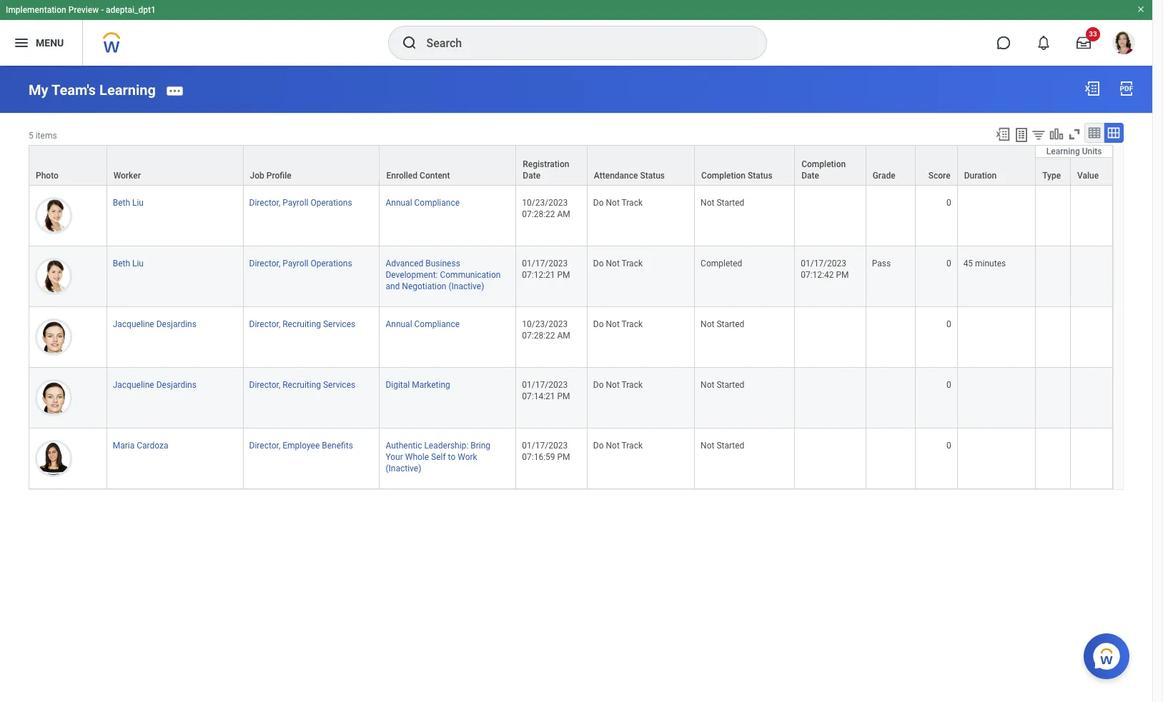 Task type: vqa. For each thing, say whether or not it's contained in the screenshot.
DIRECTOR, EMPLOYEE BENEFITS link
yes



Task type: describe. For each thing, give the bounding box(es) containing it.
completion status button
[[695, 146, 794, 185]]

and
[[386, 282, 400, 292]]

my team's learning main content
[[0, 66, 1152, 503]]

digital marketing link
[[386, 377, 450, 390]]

07:28:22 for director, recruiting services
[[522, 331, 555, 341]]

bring
[[471, 441, 490, 451]]

5
[[29, 131, 33, 141]]

justify image
[[13, 34, 30, 51]]

33 button
[[1068, 27, 1100, 59]]

07:14:21
[[522, 392, 555, 402]]

director, for digital marketing link
[[249, 380, 280, 390]]

payroll for annual compliance
[[283, 198, 308, 208]]

worker
[[113, 171, 141, 181]]

pm for 01/17/2023 07:12:42 pm
[[836, 270, 849, 280]]

team's
[[51, 81, 96, 98]]

registration date
[[523, 159, 569, 181]]

director, recruiting services link for digital
[[249, 377, 355, 390]]

grade
[[873, 171, 895, 181]]

attendance status button
[[587, 146, 694, 185]]

profile logan mcneil image
[[1112, 31, 1135, 57]]

job
[[250, 171, 264, 181]]

not started element for the do not track element associated with services
[[701, 317, 744, 330]]

4 do not track element from the top
[[593, 377, 643, 390]]

profile
[[266, 171, 292, 181]]

annual compliance for director, payroll operations
[[386, 198, 460, 208]]

1 beth liu link from the top
[[113, 195, 144, 208]]

photo
[[36, 171, 58, 181]]

marketing
[[412, 380, 450, 390]]

score
[[928, 171, 951, 181]]

(inactive) inside authentic leadership: bring your whole self to work (inactive)
[[386, 464, 421, 474]]

row containing learning units
[[29, 145, 1113, 186]]

0 for 5th row
[[946, 320, 951, 330]]

authentic leadership: bring your whole self to work (inactive)
[[386, 441, 490, 474]]

completed element
[[701, 256, 742, 269]]

content
[[420, 171, 450, 181]]

menu banner
[[0, 0, 1152, 66]]

do for benefits
[[593, 441, 604, 451]]

pass element
[[872, 256, 891, 269]]

expand table image
[[1107, 126, 1121, 140]]

0 for 2nd row from the bottom
[[946, 380, 951, 390]]

registration date button
[[516, 146, 587, 185]]

jacqueline desjardins for annual
[[113, 320, 197, 330]]

33
[[1089, 30, 1097, 38]]

toolbar inside my team's learning main content
[[989, 123, 1124, 145]]

completion status
[[701, 171, 772, 181]]

do for services
[[593, 320, 604, 330]]

registration
[[523, 159, 569, 169]]

1 liu from the top
[[132, 198, 144, 208]]

employee
[[283, 441, 320, 451]]

communication
[[440, 270, 501, 280]]

do not track element for benefits
[[593, 438, 643, 451]]

adeptai_dpt1
[[106, 5, 156, 15]]

2 employee's photo (jacqueline desjardins) image from the top
[[35, 380, 72, 417]]

authentic
[[386, 441, 422, 451]]

am for director, recruiting services
[[557, 331, 570, 341]]

4 row from the top
[[29, 247, 1113, 307]]

10/23/2023 07:28:22 am for operations
[[522, 198, 570, 219]]

grade button
[[866, 146, 915, 185]]

menu button
[[0, 20, 82, 66]]

your
[[386, 453, 403, 463]]

07:12:21
[[522, 270, 555, 280]]

01/17/2023 07:16:59 pm
[[522, 441, 570, 463]]

jacqueline desjardins link for digital
[[113, 377, 197, 390]]

director, recruiting services for digital marketing
[[249, 380, 355, 390]]

45 minutes
[[963, 259, 1006, 269]]

07:16:59
[[522, 453, 555, 463]]

learning units
[[1046, 146, 1102, 156]]

2 do not track element from the top
[[593, 256, 643, 269]]

5 items
[[29, 131, 57, 141]]

do not track for director, recruiting services
[[593, 320, 643, 330]]

2 liu from the top
[[132, 259, 144, 269]]

annual compliance link for director, recruiting services
[[386, 317, 460, 330]]

status for attendance status
[[640, 171, 665, 181]]

3 row from the top
[[29, 186, 1113, 247]]

track for director, recruiting services
[[622, 320, 643, 330]]

search image
[[401, 34, 418, 51]]

3 not started element from the top
[[701, 377, 744, 390]]

minutes
[[975, 259, 1006, 269]]

4 track from the top
[[622, 380, 643, 390]]

01/17/2023 07:14:21 pm
[[522, 380, 570, 402]]

completed
[[701, 259, 742, 269]]

to
[[448, 453, 456, 463]]

benefits
[[322, 441, 353, 451]]

business
[[426, 259, 460, 269]]

4 do from the top
[[593, 380, 604, 390]]

4 do not track from the top
[[593, 380, 643, 390]]

value
[[1077, 171, 1099, 181]]

attendance status
[[594, 171, 665, 181]]

director, recruiting services link for annual
[[249, 317, 355, 330]]

recruiting for annual compliance
[[283, 320, 321, 330]]

completion date
[[802, 159, 846, 181]]

export to worksheets image
[[1013, 126, 1030, 143]]

authentic leadership: bring your whole self to work (inactive) link
[[386, 438, 490, 474]]

advanced business development: communication and negotiation (inactive) link
[[386, 256, 501, 292]]

do not track for director, payroll operations
[[593, 198, 643, 208]]

negotiation
[[402, 282, 446, 292]]

items
[[36, 131, 57, 141]]

do not track element for services
[[593, 317, 643, 330]]

duration
[[964, 171, 997, 181]]

enrolled
[[386, 171, 418, 181]]

compliance for director, recruiting services
[[414, 320, 460, 330]]

jacqueline desjardins link for annual
[[113, 317, 197, 330]]

1 employee's photo (jacqueline desjardins) image from the top
[[35, 319, 72, 356]]

employee's photo (beth liu) image for not started "element" corresponding to operations's the do not track element
[[35, 197, 72, 234]]

work
[[458, 453, 477, 463]]

desjardins for annual
[[156, 320, 197, 330]]

notifications large image
[[1037, 36, 1051, 50]]

job profile
[[250, 171, 292, 181]]

operations for advanced business development: communication and negotiation (inactive)
[[311, 259, 352, 269]]

01/17/2023 for 07:12:21
[[522, 259, 568, 269]]

recruiting for digital marketing
[[283, 380, 321, 390]]

01/17/2023 for 07:14:21
[[522, 380, 568, 390]]

completion for date
[[802, 159, 846, 169]]

not started for not started "element" corresponding to the do not track element associated with services
[[701, 320, 744, 330]]

completion date button
[[795, 146, 865, 185]]

score button
[[916, 146, 957, 185]]

select to filter grid data image
[[1031, 127, 1047, 142]]

implementation preview -   adeptai_dpt1
[[6, 5, 156, 15]]

duration button
[[958, 146, 1035, 185]]

do for operations
[[593, 198, 604, 208]]

pass
[[872, 259, 891, 269]]

development:
[[386, 270, 438, 280]]

(inactive) inside advanced business development: communication and negotiation (inactive)
[[449, 282, 484, 292]]

2 track from the top
[[622, 259, 643, 269]]

director, payroll operations for advanced business development: communication and negotiation (inactive)
[[249, 259, 352, 269]]

pm for 01/17/2023 07:12:21 pm
[[557, 270, 570, 280]]

units
[[1082, 146, 1102, 156]]

digital marketing
[[386, 380, 450, 390]]

annual for director, payroll operations
[[386, 198, 412, 208]]

not started for benefits's the do not track element not started "element"
[[701, 441, 744, 451]]

completion for status
[[701, 171, 746, 181]]



Task type: locate. For each thing, give the bounding box(es) containing it.
pm
[[557, 270, 570, 280], [836, 270, 849, 280], [557, 392, 570, 402], [557, 453, 570, 463]]

compliance down content
[[414, 198, 460, 208]]

maria cardoza
[[113, 441, 168, 451]]

annual compliance down 'enrolled content'
[[386, 198, 460, 208]]

1 annual from the top
[[386, 198, 412, 208]]

2 director, from the top
[[249, 259, 280, 269]]

annual for director, recruiting services
[[386, 320, 412, 330]]

1 07:28:22 from the top
[[522, 209, 555, 219]]

1 0 from the top
[[946, 198, 951, 208]]

director, recruiting services for annual compliance
[[249, 320, 355, 330]]

1 annual compliance from the top
[[386, 198, 460, 208]]

1 vertical spatial 10/23/2023
[[522, 320, 568, 330]]

annual compliance link for director, payroll operations
[[386, 195, 460, 208]]

1 director, recruiting services from the top
[[249, 320, 355, 330]]

0 vertical spatial annual compliance
[[386, 198, 460, 208]]

4 0 from the top
[[946, 380, 951, 390]]

whole
[[405, 453, 429, 463]]

4 not started element from the top
[[701, 438, 744, 451]]

0 vertical spatial employee's photo (beth liu) image
[[35, 197, 72, 234]]

row containing type
[[29, 157, 1113, 186]]

advanced
[[386, 259, 423, 269]]

0 vertical spatial director, payroll operations
[[249, 198, 352, 208]]

5 row from the top
[[29, 307, 1113, 368]]

2 desjardins from the top
[[156, 380, 197, 390]]

1 vertical spatial jacqueline
[[113, 380, 154, 390]]

2 beth liu link from the top
[[113, 256, 144, 269]]

-
[[101, 5, 104, 15]]

director, payroll operations for annual compliance
[[249, 198, 352, 208]]

2 jacqueline from the top
[[113, 380, 154, 390]]

1 vertical spatial export to excel image
[[995, 126, 1011, 142]]

0 vertical spatial jacqueline desjardins
[[113, 320, 197, 330]]

10/23/2023 07:28:22 am down 07:12:21
[[522, 320, 570, 341]]

export to excel image left view printable version (pdf) icon
[[1084, 80, 1101, 97]]

0 vertical spatial beth
[[113, 198, 130, 208]]

0 vertical spatial employee's photo (jacqueline desjardins) image
[[35, 319, 72, 356]]

status
[[640, 171, 665, 181], [748, 171, 772, 181]]

pm inside 01/17/2023 07:12:42 pm
[[836, 270, 849, 280]]

status left completion date
[[748, 171, 772, 181]]

preview
[[68, 5, 99, 15]]

am up 01/17/2023 07:14:21 pm
[[557, 331, 570, 341]]

implementation
[[6, 5, 66, 15]]

0 for fifth row from the bottom of the my team's learning main content
[[946, 198, 951, 208]]

status inside 'popup button'
[[748, 171, 772, 181]]

1 horizontal spatial export to excel image
[[1084, 80, 1101, 97]]

1 vertical spatial learning
[[1046, 146, 1080, 156]]

status for completion status
[[748, 171, 772, 181]]

pm inside 01/17/2023 07:14:21 pm
[[557, 392, 570, 402]]

4 not started from the top
[[701, 441, 744, 451]]

am
[[557, 209, 570, 219], [557, 331, 570, 341]]

annual compliance down negotiation
[[386, 320, 460, 330]]

enrolled content
[[386, 171, 450, 181]]

beth liu
[[113, 198, 144, 208], [113, 259, 144, 269]]

10/23/2023 down registration date
[[522, 198, 568, 208]]

annual down and on the left of the page
[[386, 320, 412, 330]]

3 not started from the top
[[701, 380, 744, 390]]

2 compliance from the top
[[414, 320, 460, 330]]

director,
[[249, 198, 280, 208], [249, 259, 280, 269], [249, 320, 280, 330], [249, 380, 280, 390], [249, 441, 280, 451]]

4 started from the top
[[717, 441, 744, 451]]

2 director, payroll operations from the top
[[249, 259, 352, 269]]

0 vertical spatial operations
[[311, 198, 352, 208]]

enrolled content button
[[380, 146, 516, 185]]

01/17/2023 up 07:16:59
[[522, 441, 568, 451]]

2 services from the top
[[323, 380, 355, 390]]

1 jacqueline desjardins link from the top
[[113, 317, 197, 330]]

export to excel image
[[1084, 80, 1101, 97], [995, 126, 1011, 142]]

0 vertical spatial director, payroll operations link
[[249, 195, 352, 208]]

1 horizontal spatial date
[[802, 171, 819, 181]]

0 vertical spatial am
[[557, 209, 570, 219]]

0 horizontal spatial (inactive)
[[386, 464, 421, 474]]

am for director, payroll operations
[[557, 209, 570, 219]]

date right completion status 'popup button'
[[802, 171, 819, 181]]

1 recruiting from the top
[[283, 320, 321, 330]]

director, employee benefits
[[249, 441, 353, 451]]

1 10/23/2023 from the top
[[522, 198, 568, 208]]

0 horizontal spatial date
[[523, 171, 541, 181]]

4 director, from the top
[[249, 380, 280, 390]]

1 compliance from the top
[[414, 198, 460, 208]]

export to excel image left export to worksheets icon at the right
[[995, 126, 1011, 142]]

1 services from the top
[[323, 320, 355, 330]]

row
[[29, 145, 1113, 186], [29, 157, 1113, 186], [29, 186, 1113, 247], [29, 247, 1113, 307], [29, 307, 1113, 368], [29, 368, 1113, 429], [29, 429, 1113, 490]]

payroll for advanced business development: communication and negotiation (inactive)
[[283, 259, 308, 269]]

employee's photo (beth liu) image
[[35, 197, 72, 234], [35, 258, 72, 295]]

1 vertical spatial 10/23/2023 07:28:22 am
[[522, 320, 570, 341]]

0 vertical spatial director, recruiting services link
[[249, 317, 355, 330]]

01/17/2023 up 07:12:42
[[801, 259, 846, 269]]

01/17/2023 up 07:12:21
[[522, 259, 568, 269]]

1 vertical spatial director, payroll operations link
[[249, 256, 352, 269]]

date down registration
[[523, 171, 541, 181]]

1 vertical spatial employee's photo (beth liu) image
[[35, 258, 72, 295]]

3 do not track element from the top
[[593, 317, 643, 330]]

2 10/23/2023 07:28:22 am from the top
[[522, 320, 570, 341]]

1 do not track element from the top
[[593, 195, 643, 208]]

not started element for operations's the do not track element
[[701, 195, 744, 208]]

jacqueline for digital marketing
[[113, 380, 154, 390]]

5 track from the top
[[622, 441, 643, 451]]

07:28:22 for director, payroll operations
[[522, 209, 555, 219]]

operations for annual compliance
[[311, 198, 352, 208]]

employee's photo (jacqueline desjardins) image
[[35, 319, 72, 356], [35, 380, 72, 417]]

services for digital marketing
[[323, 380, 355, 390]]

export to excel image for view printable version (pdf) icon
[[1084, 80, 1101, 97]]

director, payroll operations link for annual
[[249, 195, 352, 208]]

1 track from the top
[[622, 198, 643, 208]]

01/17/2023 07:12:21 pm
[[522, 259, 570, 280]]

director, employee benefits link
[[249, 438, 353, 451]]

compliance for director, payroll operations
[[414, 198, 460, 208]]

pm for 01/17/2023 07:14:21 pm
[[557, 392, 570, 402]]

1 vertical spatial director, recruiting services
[[249, 380, 355, 390]]

photo button
[[29, 146, 106, 185]]

2 director, payroll operations link from the top
[[249, 256, 352, 269]]

learning inside popup button
[[1046, 146, 1080, 156]]

1 am from the top
[[557, 209, 570, 219]]

0 vertical spatial director, recruiting services
[[249, 320, 355, 330]]

employee's photo (beth liu) image for the completed element
[[35, 258, 72, 295]]

01/17/2023 for 07:12:42
[[801, 259, 846, 269]]

1 beth from the top
[[113, 198, 130, 208]]

1 horizontal spatial status
[[748, 171, 772, 181]]

compliance
[[414, 198, 460, 208], [414, 320, 460, 330]]

3 track from the top
[[622, 320, 643, 330]]

3 do not track from the top
[[593, 320, 643, 330]]

1 desjardins from the top
[[156, 320, 197, 330]]

0 for row containing maria cardoza
[[946, 441, 951, 451]]

director, payroll operations link for advanced
[[249, 256, 352, 269]]

1 not started element from the top
[[701, 195, 744, 208]]

0 vertical spatial beth liu link
[[113, 195, 144, 208]]

1 beth liu from the top
[[113, 198, 144, 208]]

(inactive) down your
[[386, 464, 421, 474]]

do not track
[[593, 198, 643, 208], [593, 259, 643, 269], [593, 320, 643, 330], [593, 380, 643, 390], [593, 441, 643, 451]]

5 do not track element from the top
[[593, 438, 643, 451]]

10/23/2023 for director, recruiting services
[[522, 320, 568, 330]]

7 row from the top
[[29, 429, 1113, 490]]

beth
[[113, 198, 130, 208], [113, 259, 130, 269]]

1 vertical spatial beth liu
[[113, 259, 144, 269]]

value button
[[1071, 158, 1112, 185]]

0 vertical spatial jacqueline desjardins link
[[113, 317, 197, 330]]

2 operations from the top
[[311, 259, 352, 269]]

maria cardoza link
[[113, 438, 168, 451]]

3 director, from the top
[[249, 320, 280, 330]]

date inside registration date
[[523, 171, 541, 181]]

pm right 07:16:59
[[557, 453, 570, 463]]

track for director, employee benefits
[[622, 441, 643, 451]]

date for registration date
[[523, 171, 541, 181]]

table image
[[1087, 126, 1102, 140]]

10/23/2023 07:28:22 am down registration date
[[522, 198, 570, 219]]

0 vertical spatial export to excel image
[[1084, 80, 1101, 97]]

5 director, from the top
[[249, 441, 280, 451]]

annual compliance link
[[386, 195, 460, 208], [386, 317, 460, 330]]

not started
[[701, 198, 744, 208], [701, 320, 744, 330], [701, 380, 744, 390], [701, 441, 744, 451]]

1 vertical spatial compliance
[[414, 320, 460, 330]]

completion
[[802, 159, 846, 169], [701, 171, 746, 181]]

3 do from the top
[[593, 320, 604, 330]]

Search Workday  search field
[[426, 27, 737, 59]]

1 vertical spatial annual compliance link
[[386, 317, 460, 330]]

01/17/2023 inside 01/17/2023 07:14:21 pm
[[522, 380, 568, 390]]

07:28:22 up 01/17/2023 07:14:21 pm
[[522, 331, 555, 341]]

0 horizontal spatial learning
[[99, 81, 156, 98]]

jacqueline
[[113, 320, 154, 330], [113, 380, 154, 390]]

started for benefits's the do not track element not started "element"
[[717, 441, 744, 451]]

1 vertical spatial payroll
[[283, 259, 308, 269]]

inbox large image
[[1077, 36, 1091, 50]]

1 vertical spatial liu
[[132, 259, 144, 269]]

5 do not track from the top
[[593, 441, 643, 451]]

0 horizontal spatial status
[[640, 171, 665, 181]]

do not track for director, employee benefits
[[593, 441, 643, 451]]

employee's photo (maria cardoza) image
[[35, 440, 72, 478]]

fullscreen image
[[1067, 126, 1082, 142]]

1 horizontal spatial completion
[[802, 159, 846, 169]]

started
[[717, 198, 744, 208], [717, 320, 744, 330], [717, 380, 744, 390], [717, 441, 744, 451]]

0 vertical spatial compliance
[[414, 198, 460, 208]]

cell
[[795, 186, 866, 247], [866, 186, 916, 247], [958, 186, 1036, 247], [1036, 186, 1071, 247], [1071, 186, 1113, 247], [1036, 247, 1071, 307], [1071, 247, 1113, 307], [795, 307, 866, 368], [866, 307, 916, 368], [958, 307, 1036, 368], [1036, 307, 1071, 368], [1071, 307, 1113, 368], [795, 368, 866, 429], [866, 368, 916, 429], [958, 368, 1036, 429], [1036, 368, 1071, 429], [1071, 368, 1113, 429], [795, 429, 866, 490], [866, 429, 916, 490], [958, 429, 1036, 490], [1036, 429, 1071, 490], [1071, 429, 1113, 490]]

compliance down negotiation
[[414, 320, 460, 330]]

date inside completion date
[[802, 171, 819, 181]]

track
[[622, 198, 643, 208], [622, 259, 643, 269], [622, 320, 643, 330], [622, 380, 643, 390], [622, 441, 643, 451]]

2 payroll from the top
[[283, 259, 308, 269]]

started for not started "element" corresponding to operations's the do not track element
[[717, 198, 744, 208]]

1 vertical spatial beth
[[113, 259, 130, 269]]

digital
[[386, 380, 410, 390]]

10/23/2023 07:28:22 am
[[522, 198, 570, 219], [522, 320, 570, 341]]

leadership:
[[424, 441, 468, 451]]

close environment banner image
[[1137, 5, 1145, 14]]

desjardins
[[156, 320, 197, 330], [156, 380, 197, 390]]

01/17/2023 07:12:42 pm
[[801, 259, 849, 280]]

not started for second not started "element" from the bottom of the my team's learning main content
[[701, 380, 744, 390]]

pm right 07:12:21
[[557, 270, 570, 280]]

0 vertical spatial 07:28:22
[[522, 209, 555, 219]]

do
[[593, 198, 604, 208], [593, 259, 604, 269], [593, 320, 604, 330], [593, 380, 604, 390], [593, 441, 604, 451]]

jacqueline desjardins for digital
[[113, 380, 197, 390]]

jacqueline for annual compliance
[[113, 320, 154, 330]]

pm for 01/17/2023 07:16:59 pm
[[557, 453, 570, 463]]

0 vertical spatial completion
[[802, 159, 846, 169]]

1 director, recruiting services link from the top
[[249, 317, 355, 330]]

cardoza
[[137, 441, 168, 451]]

0 vertical spatial liu
[[132, 198, 144, 208]]

1 vertical spatial employee's photo (jacqueline desjardins) image
[[35, 380, 72, 417]]

01/17/2023 inside 01/17/2023 07:12:42 pm
[[801, 259, 846, 269]]

1 director, from the top
[[249, 198, 280, 208]]

1 annual compliance link from the top
[[386, 195, 460, 208]]

services
[[323, 320, 355, 330], [323, 380, 355, 390]]

director, for authentic leadership: bring your whole self to work (inactive) link
[[249, 441, 280, 451]]

do not track element
[[593, 195, 643, 208], [593, 256, 643, 269], [593, 317, 643, 330], [593, 377, 643, 390], [593, 438, 643, 451]]

completion inside popup button
[[802, 159, 846, 169]]

annual compliance for director, recruiting services
[[386, 320, 460, 330]]

not started for not started "element" corresponding to operations's the do not track element
[[701, 198, 744, 208]]

completion inside 'popup button'
[[701, 171, 746, 181]]

2 director, recruiting services link from the top
[[249, 377, 355, 390]]

expand/collapse chart image
[[1049, 126, 1064, 142]]

0
[[946, 198, 951, 208], [946, 259, 951, 269], [946, 320, 951, 330], [946, 380, 951, 390], [946, 441, 951, 451]]

2 jacqueline desjardins link from the top
[[113, 377, 197, 390]]

maria
[[113, 441, 135, 451]]

2 annual from the top
[[386, 320, 412, 330]]

01/17/2023
[[522, 259, 568, 269], [801, 259, 846, 269], [522, 380, 568, 390], [522, 441, 568, 451]]

1 row from the top
[[29, 145, 1113, 186]]

1 jacqueline from the top
[[113, 320, 154, 330]]

2 07:28:22 from the top
[[522, 331, 555, 341]]

1 operations from the top
[[311, 198, 352, 208]]

6 row from the top
[[29, 368, 1113, 429]]

2 am from the top
[[557, 331, 570, 341]]

1 vertical spatial beth liu link
[[113, 256, 144, 269]]

1 vertical spatial recruiting
[[283, 380, 321, 390]]

learning down expand/collapse chart image
[[1046, 146, 1080, 156]]

0 vertical spatial jacqueline
[[113, 320, 154, 330]]

services for annual compliance
[[323, 320, 355, 330]]

am down registration date
[[557, 209, 570, 219]]

2 do from the top
[[593, 259, 604, 269]]

01/17/2023 inside 01/17/2023 07:12:21 pm
[[522, 259, 568, 269]]

1 not started from the top
[[701, 198, 744, 208]]

07:28:22 down registration date
[[522, 209, 555, 219]]

0 vertical spatial payroll
[[283, 198, 308, 208]]

0 vertical spatial services
[[323, 320, 355, 330]]

2 annual compliance from the top
[[386, 320, 460, 330]]

annual compliance
[[386, 198, 460, 208], [386, 320, 460, 330]]

director, payroll operations link
[[249, 195, 352, 208], [249, 256, 352, 269]]

1 employee's photo (beth liu) image from the top
[[35, 197, 72, 234]]

1 vertical spatial jacqueline desjardins
[[113, 380, 197, 390]]

2 employee's photo (beth liu) image from the top
[[35, 258, 72, 295]]

not started element for benefits's the do not track element
[[701, 438, 744, 451]]

0 vertical spatial beth liu
[[113, 198, 144, 208]]

started for not started "element" corresponding to the do not track element associated with services
[[717, 320, 744, 330]]

annual compliance link down negotiation
[[386, 317, 460, 330]]

1 vertical spatial completion
[[701, 171, 746, 181]]

director, recruiting services link
[[249, 317, 355, 330], [249, 377, 355, 390]]

track for director, payroll operations
[[622, 198, 643, 208]]

status right attendance
[[640, 171, 665, 181]]

attendance
[[594, 171, 638, 181]]

learning units button
[[1036, 146, 1112, 157]]

2 started from the top
[[717, 320, 744, 330]]

1 do from the top
[[593, 198, 604, 208]]

learning
[[99, 81, 156, 98], [1046, 146, 1080, 156]]

2 do not track from the top
[[593, 259, 643, 269]]

3 started from the top
[[717, 380, 744, 390]]

advanced business development: communication and negotiation (inactive)
[[386, 259, 501, 292]]

0 horizontal spatial completion
[[701, 171, 746, 181]]

1 vertical spatial operations
[[311, 259, 352, 269]]

pm inside 01/17/2023 07:12:21 pm
[[557, 270, 570, 280]]

1 vertical spatial director, recruiting services link
[[249, 377, 355, 390]]

0 vertical spatial desjardins
[[156, 320, 197, 330]]

1 vertical spatial services
[[323, 380, 355, 390]]

5 do from the top
[[593, 441, 604, 451]]

01/17/2023 inside 01/17/2023 07:16:59 pm
[[522, 441, 568, 451]]

0 vertical spatial annual compliance link
[[386, 195, 460, 208]]

date for completion date
[[802, 171, 819, 181]]

export to excel image for export to worksheets icon at the right
[[995, 126, 1011, 142]]

jacqueline desjardins link
[[113, 317, 197, 330], [113, 377, 197, 390]]

(inactive) down communication
[[449, 282, 484, 292]]

1 vertical spatial director, payroll operations
[[249, 259, 352, 269]]

liu
[[132, 198, 144, 208], [132, 259, 144, 269]]

1 vertical spatial annual compliance
[[386, 320, 460, 330]]

desjardins for digital
[[156, 380, 197, 390]]

1 horizontal spatial learning
[[1046, 146, 1080, 156]]

2 status from the left
[[748, 171, 772, 181]]

recruiting
[[283, 320, 321, 330], [283, 380, 321, 390]]

01/17/2023 for 07:16:59
[[522, 441, 568, 451]]

director, for advanced business development: communication and negotiation (inactive) link
[[249, 259, 280, 269]]

0 horizontal spatial export to excel image
[[995, 126, 1011, 142]]

my
[[29, 81, 48, 98]]

0 vertical spatial 10/23/2023 07:28:22 am
[[522, 198, 570, 219]]

2 beth liu from the top
[[113, 259, 144, 269]]

2 not started from the top
[[701, 320, 744, 330]]

0 vertical spatial learning
[[99, 81, 156, 98]]

0 vertical spatial (inactive)
[[449, 282, 484, 292]]

1 do not track from the top
[[593, 198, 643, 208]]

started for second not started "element" from the bottom of the my team's learning main content
[[717, 380, 744, 390]]

type button
[[1036, 158, 1070, 185]]

10/23/2023 07:28:22 am for services
[[522, 320, 570, 341]]

do not track element for operations
[[593, 195, 643, 208]]

status inside 'popup button'
[[640, 171, 665, 181]]

2 10/23/2023 from the top
[[522, 320, 568, 330]]

1 director, payroll operations from the top
[[249, 198, 352, 208]]

annual compliance link down 'enrolled content'
[[386, 195, 460, 208]]

1 vertical spatial jacqueline desjardins link
[[113, 377, 197, 390]]

not started element
[[701, 195, 744, 208], [701, 317, 744, 330], [701, 377, 744, 390], [701, 438, 744, 451]]

1 vertical spatial annual
[[386, 320, 412, 330]]

1 vertical spatial 07:28:22
[[522, 331, 555, 341]]

my team's learning element
[[29, 81, 156, 98]]

my team's learning
[[29, 81, 156, 98]]

pm right 07:14:21 at the left
[[557, 392, 570, 402]]

45
[[963, 259, 973, 269]]

1 director, payroll operations link from the top
[[249, 195, 352, 208]]

1 10/23/2023 07:28:22 am from the top
[[522, 198, 570, 219]]

learning right team's
[[99, 81, 156, 98]]

payroll
[[283, 198, 308, 208], [283, 259, 308, 269]]

director, payroll operations
[[249, 198, 352, 208], [249, 259, 352, 269]]

menu
[[36, 37, 64, 48]]

0 vertical spatial 10/23/2023
[[522, 198, 568, 208]]

0 for 4th row from the top
[[946, 259, 951, 269]]

2 recruiting from the top
[[283, 380, 321, 390]]

pm inside 01/17/2023 07:16:59 pm
[[557, 453, 570, 463]]

2 jacqueline desjardins from the top
[[113, 380, 197, 390]]

row containing maria cardoza
[[29, 429, 1113, 490]]

07:28:22
[[522, 209, 555, 219], [522, 331, 555, 341]]

beth liu link
[[113, 195, 144, 208], [113, 256, 144, 269]]

2 date from the left
[[802, 171, 819, 181]]

10/23/2023
[[522, 198, 568, 208], [522, 320, 568, 330]]

1 status from the left
[[640, 171, 665, 181]]

1 date from the left
[[523, 171, 541, 181]]

job profile button
[[243, 146, 379, 185]]

1 vertical spatial desjardins
[[156, 380, 197, 390]]

2 0 from the top
[[946, 259, 951, 269]]

3 0 from the top
[[946, 320, 951, 330]]

annual down the enrolled
[[386, 198, 412, 208]]

2 beth from the top
[[113, 259, 130, 269]]

worker button
[[107, 146, 243, 185]]

pm right 07:12:42
[[836, 270, 849, 280]]

jacqueline desjardins
[[113, 320, 197, 330], [113, 380, 197, 390]]

toolbar
[[989, 123, 1124, 145]]

1 horizontal spatial (inactive)
[[449, 282, 484, 292]]

type
[[1042, 171, 1061, 181]]

2 row from the top
[[29, 157, 1113, 186]]

view printable version (pdf) image
[[1118, 80, 1135, 97]]

0 vertical spatial annual
[[386, 198, 412, 208]]

10/23/2023 for director, payroll operations
[[522, 198, 568, 208]]

01/17/2023 up 07:14:21 at the left
[[522, 380, 568, 390]]

0 vertical spatial recruiting
[[283, 320, 321, 330]]

10/23/2023 down 07:12:21
[[522, 320, 568, 330]]

2 not started element from the top
[[701, 317, 744, 330]]

1 payroll from the top
[[283, 198, 308, 208]]

1 vertical spatial am
[[557, 331, 570, 341]]

self
[[431, 453, 446, 463]]

2 director, recruiting services from the top
[[249, 380, 355, 390]]

1 vertical spatial (inactive)
[[386, 464, 421, 474]]

07:12:42
[[801, 270, 834, 280]]



